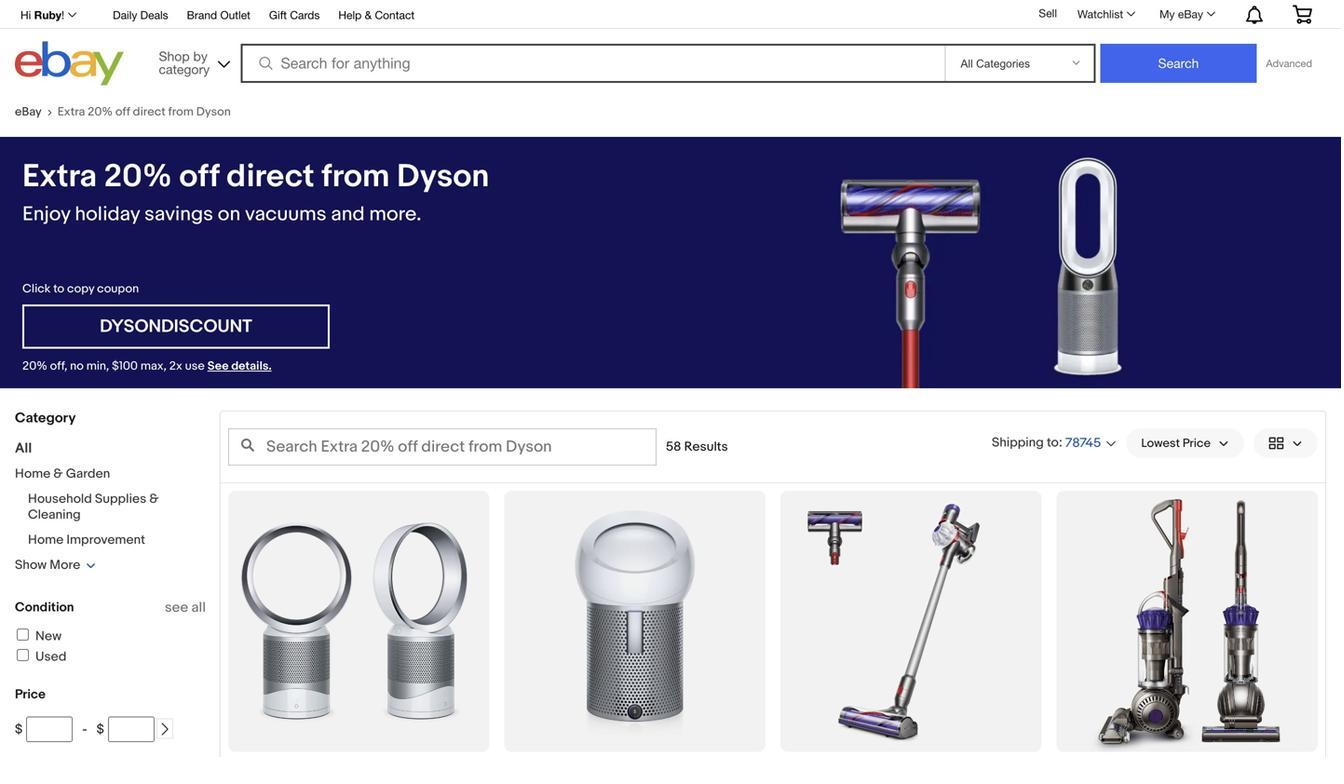 Task type: locate. For each thing, give the bounding box(es) containing it.
your shopping cart image
[[1292, 5, 1314, 24]]

0 vertical spatial to
[[53, 282, 64, 296]]

no
[[70, 359, 84, 374]]

1 vertical spatial from
[[322, 157, 390, 196]]

20% inside extra 20% off direct from dyson enjoy holiday savings on vacuums and more.
[[104, 157, 172, 196]]

my
[[1160, 7, 1175, 20]]

results
[[684, 439, 728, 455]]

& for home
[[53, 466, 63, 482]]

direct
[[133, 105, 166, 119], [227, 157, 315, 196]]

lowest price button
[[1127, 429, 1245, 458]]

to inside the shipping to : 78745
[[1047, 435, 1059, 451]]

dyson
[[196, 105, 231, 119], [397, 157, 490, 196]]

category
[[159, 61, 210, 77]]

None submit
[[1101, 44, 1257, 83]]

1 vertical spatial direct
[[227, 157, 315, 196]]

condition
[[15, 600, 74, 616]]

1 vertical spatial 20%
[[104, 157, 172, 196]]

new
[[35, 629, 62, 645]]

0 horizontal spatial price
[[15, 687, 46, 703]]

ebay link
[[15, 105, 57, 119]]

help & contact
[[339, 8, 415, 21]]

1 horizontal spatial from
[[322, 157, 390, 196]]

ebay
[[1179, 7, 1204, 20], [15, 105, 42, 119]]

0 vertical spatial price
[[1183, 436, 1211, 451]]

1 horizontal spatial direct
[[227, 157, 315, 196]]

0 horizontal spatial to
[[53, 282, 64, 296]]

0 vertical spatial from
[[168, 105, 194, 119]]

& up household
[[53, 466, 63, 482]]

max,
[[141, 359, 167, 374]]

direct for extra 20% off direct from dyson
[[133, 105, 166, 119]]

direct up 'vacuums'
[[227, 157, 315, 196]]

Maximum Value text field
[[108, 717, 154, 743]]

contact
[[375, 8, 415, 21]]

$ for minimum value text box on the left bottom of page
[[15, 722, 23, 738]]

1 horizontal spatial &
[[149, 492, 159, 507]]

my ebay link
[[1150, 3, 1224, 25]]

price right lowest
[[1183, 436, 1211, 451]]

0 horizontal spatial $
[[15, 722, 23, 738]]

shop by category button
[[150, 41, 234, 82]]

1 vertical spatial ebay
[[15, 105, 42, 119]]

hi
[[20, 8, 31, 21]]

Enter your search keyword text field
[[228, 429, 657, 466]]

20% left off,
[[22, 359, 47, 374]]

extra inside extra 20% off direct from dyson enjoy holiday savings on vacuums and more.
[[22, 157, 97, 196]]

2 vertical spatial &
[[149, 492, 159, 507]]

direct for extra 20% off direct from dyson enjoy holiday savings on vacuums and more.
[[227, 157, 315, 196]]

see
[[165, 600, 188, 616]]

0 horizontal spatial off
[[115, 105, 130, 119]]

extra for extra 20% off direct from dyson
[[57, 105, 85, 119]]

20%
[[88, 105, 113, 119], [104, 157, 172, 196], [22, 359, 47, 374]]

extra
[[57, 105, 85, 119], [22, 157, 97, 196]]

home down all
[[15, 466, 51, 482]]

2 horizontal spatial &
[[365, 8, 372, 21]]

dyson up more.
[[397, 157, 490, 196]]

1 $ from the left
[[15, 722, 23, 738]]

0 vertical spatial direct
[[133, 105, 166, 119]]

shop by category banner
[[10, 0, 1327, 90]]

from up and
[[322, 157, 390, 196]]

from
[[168, 105, 194, 119], [322, 157, 390, 196]]

to
[[53, 282, 64, 296], [1047, 435, 1059, 451]]

off inside extra 20% off direct from dyson enjoy holiday savings on vacuums and more.
[[179, 157, 219, 196]]

more.
[[369, 202, 422, 226]]

2 $ from the left
[[97, 722, 104, 738]]

1 horizontal spatial dyson
[[397, 157, 490, 196]]

supplies
[[95, 492, 146, 507]]

$100
[[112, 359, 138, 374]]

brand outlet link
[[187, 6, 251, 26]]

home & garden link
[[15, 466, 110, 482]]

Minimum Value text field
[[26, 717, 73, 743]]

price inside the lowest price dropdown button
[[1183, 436, 1211, 451]]

1 horizontal spatial ebay
[[1179, 7, 1204, 20]]

daily
[[113, 8, 137, 21]]

1 vertical spatial extra
[[22, 157, 97, 196]]

0 horizontal spatial &
[[53, 466, 63, 482]]

by
[[193, 48, 208, 64]]

used link
[[14, 649, 67, 665]]

household
[[28, 492, 92, 507]]

1 vertical spatial to
[[1047, 435, 1059, 451]]

0 horizontal spatial direct
[[133, 105, 166, 119]]

1 vertical spatial off
[[179, 157, 219, 196]]

0 horizontal spatial ebay
[[15, 105, 42, 119]]

to left '78745'
[[1047, 435, 1059, 451]]

coupon
[[97, 282, 139, 296]]

0 vertical spatial extra
[[57, 105, 85, 119]]

shipping to : 78745
[[992, 435, 1102, 451]]

watchlist
[[1078, 7, 1124, 20]]

show
[[15, 558, 47, 574]]

$
[[15, 722, 23, 738], [97, 722, 104, 738]]

20% right ebay link
[[88, 105, 113, 119]]

household supplies & cleaning link
[[28, 492, 159, 523]]

more
[[50, 558, 80, 574]]

details.
[[231, 359, 272, 374]]

0 vertical spatial dyson
[[196, 105, 231, 119]]

on
[[218, 202, 241, 226]]

to left copy
[[53, 282, 64, 296]]

garden
[[66, 466, 110, 482]]

enjoy
[[22, 202, 70, 226]]

lowest
[[1142, 436, 1181, 451]]

20% up holiday
[[104, 157, 172, 196]]

0 vertical spatial home
[[15, 466, 51, 482]]

from inside extra 20% off direct from dyson enjoy holiday savings on vacuums and more.
[[322, 157, 390, 196]]

20% for extra 20% off direct from dyson enjoy holiday savings on vacuums and more.
[[104, 157, 172, 196]]

dyson for extra 20% off direct from dyson
[[196, 105, 231, 119]]

cards
[[290, 8, 320, 21]]

gift cards
[[269, 8, 320, 21]]

$ right the -
[[97, 722, 104, 738]]

& right supplies
[[149, 492, 159, 507]]

0 vertical spatial 20%
[[88, 105, 113, 119]]

price
[[1183, 436, 1211, 451], [15, 687, 46, 703]]

off
[[115, 105, 130, 119], [179, 157, 219, 196]]

click
[[22, 282, 51, 296]]

&
[[365, 8, 372, 21], [53, 466, 63, 482], [149, 492, 159, 507]]

extra 20% off direct from dyson main content
[[0, 90, 1342, 758]]

dyson inside extra 20% off direct from dyson enjoy holiday savings on vacuums and more.
[[397, 157, 490, 196]]

$ left minimum value text box on the left bottom of page
[[15, 722, 23, 738]]

& inside account navigation
[[365, 8, 372, 21]]

from down category
[[168, 105, 194, 119]]

direct down category
[[133, 105, 166, 119]]

dyson bp01 pure cool me personal air purifier fan | certified refurbished image
[[505, 491, 766, 752]]

holiday
[[75, 202, 140, 226]]

Search for anything text field
[[244, 46, 942, 81]]

1 vertical spatial &
[[53, 466, 63, 482]]

dyson for extra 20% off direct from dyson enjoy holiday savings on vacuums and more.
[[397, 157, 490, 196]]

dyson dp01 pure cool link desk air purifier & fan | certified refurbished image
[[228, 491, 490, 752]]

0 vertical spatial off
[[115, 105, 130, 119]]

1 vertical spatial home
[[28, 533, 64, 548]]

home up show more
[[28, 533, 64, 548]]

0 vertical spatial &
[[365, 8, 372, 21]]

dyson down category
[[196, 105, 231, 119]]

price down used link
[[15, 687, 46, 703]]

& for help
[[365, 8, 372, 21]]

to for :
[[1047, 435, 1059, 451]]

& right help
[[365, 8, 372, 21]]

1 horizontal spatial price
[[1183, 436, 1211, 451]]

0 vertical spatial ebay
[[1179, 7, 1204, 20]]

home
[[15, 466, 51, 482], [28, 533, 64, 548]]

account navigation
[[10, 0, 1327, 29]]

1 horizontal spatial to
[[1047, 435, 1059, 451]]

0 horizontal spatial dyson
[[196, 105, 231, 119]]

1 horizontal spatial $
[[97, 722, 104, 738]]

1 vertical spatial price
[[15, 687, 46, 703]]

0 horizontal spatial from
[[168, 105, 194, 119]]

dysondiscount button
[[22, 305, 330, 349]]

1 vertical spatial dyson
[[397, 157, 490, 196]]

1 horizontal spatial off
[[179, 157, 219, 196]]

direct inside extra 20% off direct from dyson enjoy holiday savings on vacuums and more.
[[227, 157, 315, 196]]



Task type: vqa. For each thing, say whether or not it's contained in the screenshot.
the !
yes



Task type: describe. For each thing, give the bounding box(es) containing it.
from for extra 20% off direct from dyson
[[168, 105, 194, 119]]

help
[[339, 8, 362, 21]]

shipping
[[992, 435, 1044, 451]]

show more button
[[15, 558, 96, 574]]

submit price range image
[[158, 723, 171, 736]]

all
[[192, 600, 206, 616]]

extra for extra 20% off direct from dyson enjoy holiday savings on vacuums and more.
[[22, 157, 97, 196]]

extra 20% off direct from dyson
[[57, 105, 231, 119]]

all
[[15, 440, 32, 457]]

home & garden household supplies & cleaning home improvement
[[15, 466, 159, 548]]

show more
[[15, 558, 80, 574]]

!
[[62, 8, 64, 21]]

2x
[[169, 359, 182, 374]]

dyson ball animal pro upright vacuum | purple | certified refurbished image
[[1057, 491, 1318, 752]]

$ for "maximum value" "text box"
[[97, 722, 104, 738]]

58 results
[[666, 439, 728, 455]]

from for extra 20% off direct from dyson enjoy holiday savings on vacuums and more.
[[322, 157, 390, 196]]

hi ruby !
[[20, 8, 64, 21]]

daily deals
[[113, 8, 168, 21]]

sell link
[[1031, 7, 1066, 20]]

improvement
[[67, 533, 145, 548]]

20% off, no min, $100 max, 2x use see details.
[[22, 359, 272, 374]]

cleaning
[[28, 507, 81, 523]]

see all
[[165, 600, 206, 616]]

category
[[15, 410, 76, 427]]

shop
[[159, 48, 190, 64]]

brand outlet
[[187, 8, 251, 21]]

2 vertical spatial 20%
[[22, 359, 47, 374]]

watchlist link
[[1068, 3, 1144, 25]]

new link
[[14, 629, 62, 645]]

Used checkbox
[[17, 649, 29, 662]]

outlet
[[220, 8, 251, 21]]

vacuums
[[245, 202, 327, 226]]

use
[[185, 359, 205, 374]]

20% for extra 20% off direct from dyson
[[88, 105, 113, 119]]

gift cards link
[[269, 6, 320, 26]]

ebay inside 'extra 20% off direct from dyson' main content
[[15, 105, 42, 119]]

lowest price
[[1142, 436, 1211, 451]]

sell
[[1039, 7, 1058, 20]]

gift
[[269, 8, 287, 21]]

home improvement link
[[28, 533, 145, 548]]

58
[[666, 439, 682, 455]]

see
[[208, 359, 229, 374]]

-
[[82, 722, 87, 738]]

advanced
[[1267, 57, 1313, 69]]

brand
[[187, 8, 217, 21]]

click to copy coupon
[[22, 282, 139, 296]]

off for extra 20% off direct from dyson
[[115, 105, 130, 119]]

off for extra 20% off direct from dyson enjoy holiday savings on vacuums and more.
[[179, 157, 219, 196]]

help & contact link
[[339, 6, 415, 26]]

New checkbox
[[17, 629, 29, 641]]

off,
[[50, 359, 67, 374]]

savings
[[144, 202, 213, 226]]

used
[[35, 649, 67, 665]]

shop by category
[[159, 48, 210, 77]]

ebay inside account navigation
[[1179, 7, 1204, 20]]

deals
[[140, 8, 168, 21]]

and
[[331, 202, 365, 226]]

extra 20% off direct from dyson enjoy holiday savings on vacuums and more.
[[22, 157, 490, 226]]

see all button
[[165, 600, 206, 616]]

copy
[[67, 282, 94, 296]]

to for copy
[[53, 282, 64, 296]]

dysondiscount
[[100, 316, 252, 338]]

min,
[[86, 359, 109, 374]]

advanced link
[[1257, 45, 1322, 82]]

ruby
[[34, 8, 62, 21]]

78745
[[1066, 436, 1102, 451]]

:
[[1059, 435, 1063, 451]]

view: gallery view image
[[1269, 434, 1304, 453]]

none submit inside shop by category banner
[[1101, 44, 1257, 83]]

daily deals link
[[113, 6, 168, 26]]

my ebay
[[1160, 7, 1204, 20]]

dyson v7 allergy cordless hepa vacuum | certified refurbished image
[[781, 491, 1042, 752]]



